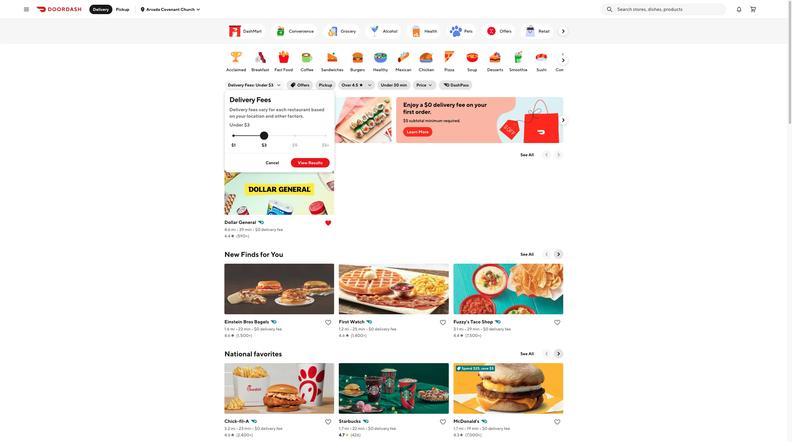 Task type: vqa. For each thing, say whether or not it's contained in the screenshot.
25 on the bottom left of the page
yes



Task type: describe. For each thing, give the bounding box(es) containing it.
pets image
[[449, 24, 464, 38]]

1.6
[[225, 327, 230, 332]]

see all for saved stores
[[521, 153, 534, 157]]

spend
[[462, 366, 473, 371]]

delivery for einstein bros bagels
[[261, 327, 275, 332]]

• left 22
[[350, 426, 352, 431]]

22
[[353, 426, 357, 431]]

4.6 for einstein bros bagels
[[225, 333, 231, 338]]

under 30 min
[[381, 83, 407, 87]]

delivery for fuzzy's taco shop
[[490, 327, 505, 332]]

45
[[266, 117, 271, 122]]

• down einstein
[[236, 327, 238, 332]]

click to add this store to your saved list image for bros
[[325, 319, 332, 326]]

delivery for dollar general
[[262, 227, 277, 232]]

comfort
[[556, 67, 572, 72]]

30
[[394, 83, 399, 87]]

arvada
[[146, 7, 160, 12]]

restaurant
[[288, 107, 311, 112]]

• left '19'
[[465, 426, 467, 431]]

fast
[[275, 67, 283, 72]]

see all link for new finds for you
[[518, 250, 538, 259]]

0 items, open order cart image
[[751, 6, 758, 13]]

min inside button
[[400, 83, 407, 87]]

• down bros
[[252, 327, 254, 332]]

retail link
[[522, 24, 554, 39]]

over 4.5 button
[[338, 80, 375, 90]]

starbucks
[[339, 419, 361, 424]]

fees
[[257, 95, 271, 104]]

food for comfort food
[[573, 67, 583, 72]]

• down chick-fil-a
[[237, 426, 238, 431]]

previous button of carousel image for saved stores
[[544, 152, 550, 158]]

click to add this store to your saved list image for fuzzy's taco shop
[[554, 319, 562, 326]]

$10
[[252, 111, 259, 116]]

1 horizontal spatial your
[[266, 101, 278, 108]]

$​0 for watch
[[369, 327, 374, 332]]

$​0 for taco
[[484, 327, 489, 332]]

national favorites
[[225, 350, 282, 358]]

4.3
[[454, 433, 460, 438]]

soup
[[468, 67, 478, 72]]

save up to $10 on orders $15+ with code 40deal, valid for 45 days upon signup
[[232, 111, 306, 122]]

notification bell image
[[736, 6, 743, 13]]

3.2 mi • 23 min • $​0 delivery fee
[[225, 426, 283, 431]]

4.6 for chick-fil-a
[[225, 433, 231, 438]]

factors.
[[288, 113, 304, 119]]

click to remove this store from your saved list image
[[325, 220, 332, 227]]

• up (2,400+)
[[252, 426, 254, 431]]

sandwiches
[[322, 67, 344, 72]]

for inside save up to $10 on orders $15+ with code 40deal, valid for 45 days upon signup
[[260, 117, 265, 122]]

your inside the 'delivery fees vary for each restaurant based on your location and other factors.'
[[236, 113, 246, 119]]

see all link for saved stores
[[518, 150, 538, 160]]

delivery for delivery fees: under $3
[[228, 83, 244, 87]]

convenience link
[[271, 24, 318, 39]]

over
[[342, 83, 352, 87]]

shop
[[482, 319, 494, 325]]

covenant
[[161, 7, 180, 12]]

delivery button
[[90, 5, 112, 14]]

delivery for starbucks
[[375, 426, 390, 431]]

see for national favorites
[[521, 352, 528, 356]]

0 vertical spatial orders
[[297, 101, 314, 108]]

first watch
[[339, 319, 365, 325]]

fee for fuzzy's taco shop
[[506, 327, 512, 332]]

grocery
[[341, 29, 356, 34]]

new finds for you link
[[225, 250, 284, 259]]

4.7
[[339, 433, 345, 438]]

delivery for delivery fees
[[230, 95, 255, 104]]

fuzzy's
[[454, 319, 470, 325]]

next button of carousel image for saved stores
[[556, 152, 562, 158]]

mi for first
[[345, 327, 350, 332]]

• left 39 on the bottom of the page
[[237, 227, 239, 232]]

mexican
[[396, 67, 412, 72]]

fuzzy's taco shop
[[454, 319, 494, 325]]

fee for chick-fil-a
[[277, 426, 283, 431]]

2 horizontal spatial $3
[[269, 83, 274, 87]]

mi for chick-
[[231, 426, 236, 431]]

upon
[[281, 117, 291, 122]]

fee for einstein bros bagels
[[276, 327, 282, 332]]

spend $25, save $5
[[462, 366, 494, 371]]

$5+ stars and over image
[[325, 135, 327, 137]]

first
[[339, 319, 349, 325]]

acclaimed link
[[225, 47, 248, 74]]

stores
[[246, 151, 267, 159]]

with
[[288, 111, 296, 116]]

orders inside save up to $10 on orders $15+ with code 40deal, valid for 45 days upon signup
[[265, 111, 277, 116]]

smoothie
[[510, 67, 528, 72]]

view results
[[298, 160, 323, 165]]

health
[[425, 29, 438, 34]]

mi for einstein
[[231, 327, 235, 332]]

save
[[482, 366, 489, 371]]

fil-
[[240, 419, 246, 424]]

dashmart link
[[226, 24, 266, 39]]

coffee
[[301, 67, 314, 72]]

desserts
[[488, 67, 504, 72]]

up
[[242, 111, 246, 116]]

fee for mcdonald's
[[505, 426, 511, 431]]

acclaimed
[[226, 67, 246, 72]]

days
[[272, 117, 280, 122]]

all for national favorites
[[529, 352, 534, 356]]

saved stores
[[225, 151, 267, 159]]

under $3
[[230, 122, 250, 128]]

click to add this store to your saved list image for fil-
[[325, 419, 332, 426]]

chicken
[[419, 67, 435, 72]]

a
[[246, 419, 249, 424]]

4.6 down dollar
[[225, 227, 231, 232]]

mi down starbucks
[[345, 426, 349, 431]]

save
[[232, 111, 241, 116]]

view results button
[[291, 158, 330, 168]]

min for dollar general
[[245, 227, 252, 232]]

see all for national favorites
[[521, 352, 534, 356]]

church
[[181, 7, 195, 12]]

3.1 mi • 29 min • $​0 delivery fee
[[454, 327, 512, 332]]

29
[[468, 327, 472, 332]]

1.6 mi • 23 min • $​0 delivery fee
[[225, 327, 282, 332]]

min for fuzzy's taco shop
[[473, 327, 480, 332]]

• right 22
[[366, 426, 368, 431]]

1 vertical spatial pickup
[[319, 83, 333, 87]]

delivery inside enjoy a $0 delivery fee on your first order.
[[434, 101, 456, 108]]

under for under $3
[[230, 122, 243, 128]]

health link
[[407, 24, 441, 39]]

price
[[417, 83, 427, 87]]

$5 subtotal minimum required.
[[404, 118, 461, 123]]

40deal,
[[232, 117, 249, 122]]

fast food
[[275, 67, 293, 72]]

new
[[225, 250, 240, 259]]

$15+
[[278, 111, 287, 116]]

4.6 mi • 39 min • $​0 delivery fee
[[225, 227, 283, 232]]

25
[[353, 327, 358, 332]]

min for einstein bros bagels
[[244, 327, 251, 332]]



Task type: locate. For each thing, give the bounding box(es) containing it.
1 vertical spatial 4.4
[[454, 333, 460, 338]]

1 horizontal spatial click to add this store to your saved list image
[[554, 319, 562, 326]]

2 vertical spatial see
[[521, 352, 528, 356]]

watch
[[350, 319, 365, 325]]

1.7 up 4.7
[[339, 426, 344, 431]]

first left 2
[[280, 101, 291, 108]]

new finds for you
[[225, 250, 284, 259]]

price button
[[413, 80, 437, 90]]

0 vertical spatial all
[[529, 153, 534, 157]]

23 for new
[[238, 327, 243, 332]]

$3 down 40deal,
[[244, 122, 250, 128]]

under 30 min button
[[378, 80, 411, 90]]

convenience
[[289, 29, 314, 34]]

1 vertical spatial see
[[521, 252, 528, 257]]

delivery fees vary for each restaurant based on your location and other factors.
[[230, 107, 325, 119]]

1 vertical spatial previous button of carousel image
[[544, 351, 550, 357]]

2 vertical spatial see all link
[[518, 349, 538, 359]]

(426)
[[351, 433, 361, 438]]

min for mcdonald's
[[472, 426, 479, 431]]

1 horizontal spatial $3
[[262, 143, 267, 147]]

1.7 mi • 19 min • $​0 delivery fee
[[454, 426, 511, 431]]

$5 down $5 stars and over image
[[293, 143, 298, 147]]

4.6 for first watch
[[339, 333, 345, 338]]

delivery for delivery
[[93, 7, 109, 12]]

on inside enjoy a $0 delivery fee on your first order.
[[467, 101, 474, 108]]

1 horizontal spatial under
[[256, 83, 268, 87]]

0 horizontal spatial 1.7
[[339, 426, 344, 431]]

0 vertical spatial see all link
[[518, 150, 538, 160]]

4.4 down dollar
[[225, 234, 231, 239]]

• down taco
[[481, 327, 483, 332]]

2 see from the top
[[521, 252, 528, 257]]

1 vertical spatial next button of carousel image
[[556, 351, 562, 357]]

previous button of carousel image
[[544, 251, 550, 257]]

retail image
[[524, 24, 538, 38]]

next button of carousel image
[[561, 28, 567, 34], [561, 57, 567, 63], [561, 117, 567, 123], [556, 251, 562, 257]]

enjoy a $0 delivery fee on your first order.
[[404, 101, 487, 115]]

to
[[247, 111, 251, 116]]

for inside the 'delivery fees vary for each restaurant based on your location and other factors.'
[[269, 107, 275, 112]]

min right 29
[[473, 327, 480, 332]]

$3
[[269, 83, 274, 87], [244, 122, 250, 128], [262, 143, 267, 147]]

• down general
[[253, 227, 255, 232]]

catering image
[[562, 24, 576, 38]]

open menu image
[[23, 6, 30, 13]]

see for new finds for you
[[521, 252, 528, 257]]

food for fast food
[[284, 67, 293, 72]]

see
[[521, 153, 528, 157], [521, 252, 528, 257], [521, 352, 528, 356]]

healthy
[[374, 67, 388, 72]]

2 see all from the top
[[521, 252, 534, 257]]

1 horizontal spatial pickup
[[319, 83, 333, 87]]

4.6 down 1.2
[[339, 333, 345, 338]]

food right fast
[[284, 67, 293, 72]]

23
[[238, 327, 243, 332], [239, 426, 244, 431]]

1 vertical spatial pickup button
[[316, 80, 336, 90]]

4.6
[[225, 227, 231, 232], [225, 333, 231, 338], [339, 333, 345, 338], [225, 433, 231, 438]]

0 vertical spatial for
[[269, 107, 275, 112]]

$​0 for bros
[[254, 327, 260, 332]]

pets
[[465, 29, 473, 34]]

• up (7,000+) at the bottom right
[[480, 426, 482, 431]]

1 vertical spatial $3
[[244, 122, 250, 128]]

vary
[[259, 107, 268, 112]]

min right the 30
[[400, 83, 407, 87]]

offers right offers icon
[[500, 29, 512, 34]]

0 horizontal spatial $3
[[244, 122, 250, 128]]

1 vertical spatial see all link
[[518, 250, 538, 259]]

burgers
[[351, 67, 365, 72]]

dollar
[[225, 220, 238, 225]]

finds
[[241, 250, 259, 259]]

0 horizontal spatial orders
[[265, 111, 277, 116]]

0 vertical spatial $3
[[269, 83, 274, 87]]

2 horizontal spatial your
[[475, 101, 487, 108]]

offers inside button
[[298, 83, 310, 87]]

min up (2,400+)
[[245, 426, 252, 431]]

$3 up fees
[[269, 83, 274, 87]]

bros
[[244, 319, 254, 325]]

$3 up "stores"
[[262, 143, 267, 147]]

1 horizontal spatial 1.7
[[454, 426, 459, 431]]

0 vertical spatial see all
[[521, 153, 534, 157]]

0 horizontal spatial pickup button
[[112, 5, 133, 14]]

einstein
[[225, 319, 243, 325]]

offers down coffee
[[298, 83, 310, 87]]

Store search: begin typing to search for stores available on DoorDash text field
[[618, 6, 723, 13]]

for left 45
[[260, 117, 265, 122]]

see all for new finds for you
[[521, 252, 534, 257]]

delivery for first watch
[[375, 327, 390, 332]]

$5 stars and over image
[[294, 135, 296, 137]]

0 vertical spatial first
[[280, 101, 291, 108]]

mi left '19'
[[459, 426, 464, 431]]

•
[[237, 227, 239, 232], [253, 227, 255, 232], [236, 327, 238, 332], [252, 327, 254, 332], [350, 327, 352, 332], [366, 327, 368, 332], [465, 327, 467, 332], [481, 327, 483, 332], [237, 426, 238, 431], [252, 426, 254, 431], [350, 426, 352, 431], [366, 426, 368, 431], [465, 426, 467, 431], [480, 426, 482, 431]]

1 vertical spatial offers
[[298, 83, 310, 87]]

4.5
[[352, 83, 359, 87]]

0 horizontal spatial pickup
[[116, 7, 129, 12]]

1 see from the top
[[521, 153, 528, 157]]

learn more button
[[404, 127, 433, 137]]

1 food from the left
[[284, 67, 293, 72]]

2 vertical spatial for
[[261, 250, 270, 259]]

and
[[266, 113, 274, 119]]

0 horizontal spatial 4.4
[[225, 234, 231, 239]]

2 previous button of carousel image from the top
[[544, 351, 550, 357]]

see for saved stores
[[521, 153, 528, 157]]

1 vertical spatial 23
[[239, 426, 244, 431]]

0 horizontal spatial food
[[284, 67, 293, 72]]

0 vertical spatial see
[[521, 153, 528, 157]]

2 food from the left
[[573, 67, 583, 72]]

2 horizontal spatial on
[[467, 101, 474, 108]]

1 horizontal spatial orders
[[297, 101, 314, 108]]

1 horizontal spatial on
[[260, 111, 265, 116]]

location
[[247, 113, 265, 119]]

1 vertical spatial for
[[260, 117, 265, 122]]

over 4.5
[[342, 83, 359, 87]]

on down dashpass
[[467, 101, 474, 108]]

2 vertical spatial all
[[529, 352, 534, 356]]

next button of carousel image for national favorites
[[556, 351, 562, 357]]

health image
[[410, 24, 424, 38]]

for up and
[[269, 107, 275, 112]]

you
[[271, 250, 284, 259]]

1 vertical spatial all
[[529, 252, 534, 257]]

19
[[467, 426, 472, 431]]

3 all from the top
[[529, 352, 534, 356]]

dashpass button
[[439, 80, 473, 90]]

learn more
[[407, 130, 429, 134]]

0 horizontal spatial under
[[230, 122, 243, 128]]

23 down 'fil-'
[[239, 426, 244, 431]]

3 see all link from the top
[[518, 349, 538, 359]]

alcohol link
[[366, 24, 401, 39]]

pickup button
[[112, 5, 133, 14], [316, 80, 336, 90]]

click to add this store to your saved list image for starbucks
[[440, 419, 447, 426]]

pickup right delivery button
[[116, 7, 129, 12]]

4.6 down 1.6
[[225, 333, 231, 338]]

min up '(1,500+)'
[[244, 327, 251, 332]]

1 horizontal spatial 4.4
[[454, 333, 460, 338]]

1 horizontal spatial food
[[573, 67, 583, 72]]

mi down dollar
[[231, 227, 236, 232]]

min right '19'
[[472, 426, 479, 431]]

fee
[[457, 101, 466, 108], [277, 227, 283, 232], [276, 327, 282, 332], [391, 327, 397, 332], [506, 327, 512, 332], [277, 426, 283, 431], [390, 426, 397, 431], [505, 426, 511, 431]]

order.
[[416, 108, 432, 115]]

delivery fees: under $3
[[228, 83, 274, 87]]

on up under $3
[[230, 113, 235, 119]]

under right "fees:"
[[256, 83, 268, 87]]

national favorites link
[[225, 349, 282, 359]]

2 see all link from the top
[[518, 250, 538, 259]]

1 vertical spatial see all
[[521, 252, 534, 257]]

(590+)
[[237, 234, 249, 239]]

0 vertical spatial pickup
[[116, 7, 129, 12]]

click to add this store to your saved list image
[[325, 319, 332, 326], [440, 319, 447, 326], [325, 419, 332, 426], [554, 419, 562, 426]]

subtotal
[[410, 118, 425, 123]]

1 previous button of carousel image from the top
[[544, 152, 550, 158]]

4.6 down 3.2
[[225, 433, 231, 438]]

1 vertical spatial orders
[[265, 111, 277, 116]]

under for under 30 min
[[381, 83, 393, 87]]

1.7 mi • 22 min • $​0 delivery fee
[[339, 426, 397, 431]]

1 horizontal spatial $5
[[404, 118, 409, 123]]

valid
[[250, 117, 259, 122]]

under inside under 30 min button
[[381, 83, 393, 87]]

under left the 30
[[381, 83, 393, 87]]

your
[[266, 101, 278, 108], [475, 101, 487, 108], [236, 113, 246, 119]]

on inside the 'delivery fees vary for each restaurant based on your location and other factors.'
[[230, 113, 235, 119]]

0 vertical spatial 4.4
[[225, 234, 231, 239]]

$5 right save
[[490, 366, 494, 371]]

mi right 3.1
[[460, 327, 464, 332]]

39
[[239, 227, 244, 232]]

$5 for $5
[[293, 143, 298, 147]]

mcdonald's
[[454, 419, 480, 424]]

$​0 for fil-
[[255, 426, 260, 431]]

fee for first watch
[[391, 327, 397, 332]]

• left 29
[[465, 327, 467, 332]]

2 horizontal spatial $5
[[490, 366, 494, 371]]

2 all from the top
[[529, 252, 534, 257]]

1 vertical spatial first
[[404, 108, 415, 115]]

min for first watch
[[359, 327, 366, 332]]

under down 40deal,
[[230, 122, 243, 128]]

mi right 1.6
[[231, 327, 235, 332]]

mi right 1.2
[[345, 327, 350, 332]]

$5 left 'subtotal'
[[404, 118, 409, 123]]

dashmart image
[[228, 24, 242, 38]]

dollar general
[[225, 220, 256, 225]]

3 see all from the top
[[521, 352, 534, 356]]

favorites
[[254, 350, 282, 358]]

1 horizontal spatial first
[[404, 108, 415, 115]]

click to add this store to your saved list image
[[554, 319, 562, 326], [440, 419, 447, 426]]

0 horizontal spatial on
[[230, 113, 235, 119]]

1.7 up "4.3"
[[454, 426, 459, 431]]

previous button of carousel image
[[544, 152, 550, 158], [544, 351, 550, 357]]

see all link
[[518, 150, 538, 160], [518, 250, 538, 259], [518, 349, 538, 359]]

see all link for national favorites
[[518, 349, 538, 359]]

2 next button of carousel image from the top
[[556, 351, 562, 357]]

pickup
[[116, 7, 129, 12], [319, 83, 333, 87]]

1 1.7 from the left
[[339, 426, 344, 431]]

mi for fuzzy's
[[460, 327, 464, 332]]

0 horizontal spatial offers
[[298, 83, 310, 87]]

• left 25
[[350, 327, 352, 332]]

$5 for $5 subtotal minimum required.
[[404, 118, 409, 123]]

breakfast
[[252, 67, 270, 72]]

pickup down sandwiches
[[319, 83, 333, 87]]

fee inside enjoy a $0 delivery fee on your first order.
[[457, 101, 466, 108]]

1 see all from the top
[[521, 153, 534, 157]]

$​0 for general
[[255, 227, 261, 232]]

orders up code
[[297, 101, 314, 108]]

food right comfort
[[573, 67, 583, 72]]

dashpass
[[451, 83, 469, 87]]

pets link
[[447, 24, 477, 39]]

on right $10 on the top left of page
[[260, 111, 265, 116]]

orders up 45
[[265, 111, 277, 116]]

first down the "enjoy"
[[404, 108, 415, 115]]

each
[[276, 107, 287, 112]]

grocery image
[[326, 24, 340, 38]]

0 horizontal spatial $5
[[293, 143, 298, 147]]

1 horizontal spatial pickup button
[[316, 80, 336, 90]]

min right 39 on the bottom of the page
[[245, 227, 252, 232]]

chick-
[[225, 419, 240, 424]]

1 vertical spatial $5
[[293, 143, 298, 147]]

0 horizontal spatial click to add this store to your saved list image
[[440, 419, 447, 426]]

code
[[297, 111, 306, 116]]

23 for national
[[239, 426, 244, 431]]

$0
[[425, 101, 433, 108]]

arvada covenant church button
[[141, 7, 201, 12]]

off
[[257, 101, 265, 108]]

min right 22
[[358, 426, 365, 431]]

4.4 for dollar general
[[225, 234, 231, 239]]

min right 25
[[359, 327, 366, 332]]

min for starbucks
[[358, 426, 365, 431]]

national
[[225, 350, 253, 358]]

orders
[[297, 101, 314, 108], [265, 111, 277, 116]]

23 up '(1,500+)'
[[238, 327, 243, 332]]

0 vertical spatial pickup button
[[112, 5, 133, 14]]

delivery fees
[[230, 95, 271, 104]]

0 vertical spatial offers
[[500, 29, 512, 34]]

min for chick-fil-a
[[245, 426, 252, 431]]

convenience image
[[274, 24, 288, 38]]

0 vertical spatial $5
[[404, 118, 409, 123]]

4.4 for fuzzy's taco shop
[[454, 333, 460, 338]]

2 vertical spatial $5
[[490, 366, 494, 371]]

saved
[[225, 151, 245, 159]]

mi for dollar
[[231, 227, 236, 232]]

• up the (1,400+)
[[366, 327, 368, 332]]

comfort food
[[556, 67, 583, 72]]

offers image
[[485, 24, 499, 38]]

your inside enjoy a $0 delivery fee on your first order.
[[475, 101, 487, 108]]

fee for starbucks
[[390, 426, 397, 431]]

1.2
[[339, 327, 344, 332]]

next button of carousel image
[[556, 152, 562, 158], [556, 351, 562, 357]]

results
[[309, 160, 323, 165]]

dashmart
[[244, 29, 262, 34]]

alcohol image
[[368, 24, 382, 38]]

1 vertical spatial click to add this store to your saved list image
[[440, 419, 447, 426]]

delivery for delivery fees vary for each restaurant based on your location and other factors.
[[230, 107, 248, 112]]

on inside save up to $10 on orders $15+ with code 40deal, valid for 45 days upon signup
[[260, 111, 265, 116]]

delivery for mcdonald's
[[489, 426, 504, 431]]

other
[[275, 113, 287, 119]]

(1,500+)
[[237, 333, 253, 338]]

previous button of carousel image for national favorites
[[544, 351, 550, 357]]

$5+
[[322, 143, 330, 147]]

einstein bros bagels
[[225, 319, 269, 325]]

delivery for chick-fil-a
[[261, 426, 276, 431]]

1 horizontal spatial offers
[[500, 29, 512, 34]]

chick-fil-a
[[225, 419, 249, 424]]

2 vertical spatial $3
[[262, 143, 267, 147]]

mi right 3.2
[[231, 426, 236, 431]]

3 see from the top
[[521, 352, 528, 356]]

0 horizontal spatial first
[[280, 101, 291, 108]]

view
[[298, 160, 308, 165]]

general
[[239, 220, 256, 225]]

all for saved stores
[[529, 153, 534, 157]]

2 horizontal spatial under
[[381, 83, 393, 87]]

1.2 mi • 25 min • $​0 delivery fee
[[339, 327, 397, 332]]

0 horizontal spatial your
[[236, 113, 246, 119]]

2 1.7 from the left
[[454, 426, 459, 431]]

click to add this store to your saved list image for watch
[[440, 319, 447, 326]]

$25,
[[474, 366, 481, 371]]

1.7 for starbucks
[[339, 426, 344, 431]]

first
[[280, 101, 291, 108], [404, 108, 415, 115]]

delivery inside button
[[93, 7, 109, 12]]

1 see all link from the top
[[518, 150, 538, 160]]

0 vertical spatial next button of carousel image
[[556, 152, 562, 158]]

(7,500+)
[[466, 333, 482, 338]]

1.7 for mcdonald's
[[454, 426, 459, 431]]

4.4 down 3.1
[[454, 333, 460, 338]]

fee for dollar general
[[277, 227, 283, 232]]

0 vertical spatial 23
[[238, 327, 243, 332]]

delivery
[[434, 101, 456, 108], [262, 227, 277, 232], [261, 327, 275, 332], [375, 327, 390, 332], [490, 327, 505, 332], [261, 426, 276, 431], [375, 426, 390, 431], [489, 426, 504, 431]]

1 all from the top
[[529, 153, 534, 157]]

$1 stars and over image
[[233, 135, 235, 137]]

for
[[269, 107, 275, 112], [260, 117, 265, 122], [261, 250, 270, 259]]

all for new finds for you
[[529, 252, 534, 257]]

delivery inside the 'delivery fees vary for each restaurant based on your location and other factors.'
[[230, 107, 248, 112]]

for left the you
[[261, 250, 270, 259]]

1 next button of carousel image from the top
[[556, 152, 562, 158]]

first inside enjoy a $0 delivery fee on your first order.
[[404, 108, 415, 115]]

0 vertical spatial click to add this store to your saved list image
[[554, 319, 562, 326]]

0 vertical spatial previous button of carousel image
[[544, 152, 550, 158]]

2 vertical spatial see all
[[521, 352, 534, 356]]



